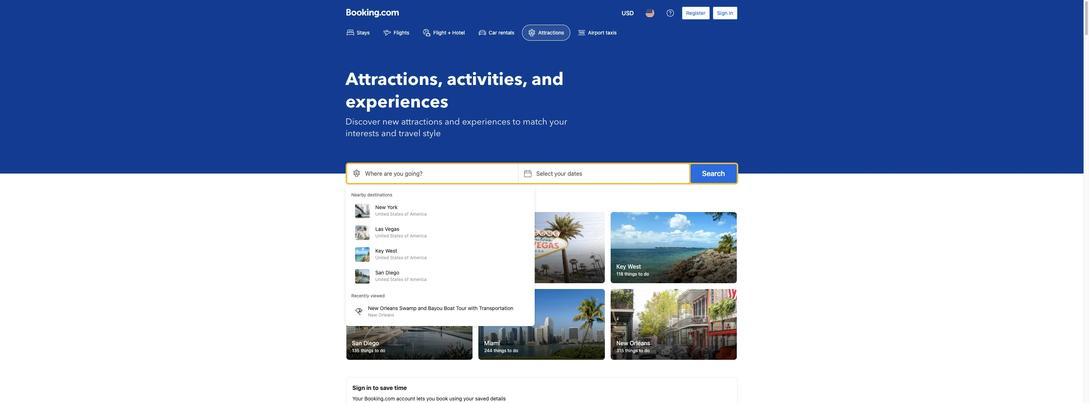 Task type: describe. For each thing, give the bounding box(es) containing it.
attractions
[[538, 29, 564, 36]]

your booking.com account lets you book using your saved details
[[352, 396, 506, 402]]

things for new york
[[363, 271, 376, 277]]

america for york
[[410, 212, 427, 217]]

Where are you going? search field
[[347, 164, 518, 183]]

nearby for recently
[[351, 192, 366, 198]]

states for new york
[[390, 212, 403, 217]]

flight + hotel link
[[417, 25, 471, 41]]

and inside new orleans swamp and bayou boat tour with transportation new orleans
[[418, 305, 427, 312]]

las vegas united states of america
[[375, 226, 427, 239]]

in for sign in
[[729, 10, 733, 16]]

new orleans image
[[611, 289, 737, 360]]

flights link
[[377, 25, 415, 41]]

1 vertical spatial your
[[554, 170, 566, 177]]

diego for san diego united states of america
[[386, 270, 399, 276]]

vegas
[[385, 226, 399, 232]]

york for new york united states of america
[[387, 204, 398, 210]]

bayou
[[428, 305, 442, 312]]

details
[[490, 396, 506, 402]]

states for las vegas
[[390, 233, 403, 239]]

rentals
[[498, 29, 514, 36]]

new york 1208 things to do
[[352, 263, 388, 277]]

search button
[[690, 164, 737, 183]]

las
[[375, 226, 384, 232]]

key west image
[[611, 212, 737, 283]]

things for key west
[[624, 271, 637, 277]]

car rentals
[[489, 29, 514, 36]]

airport
[[588, 29, 604, 36]]

to inside the key west 118 things to do
[[638, 271, 643, 277]]

to left save
[[373, 385, 379, 392]]

do for new york
[[383, 271, 388, 277]]

in for sign in to save time
[[366, 385, 371, 392]]

to inside new york 1208 things to do
[[377, 271, 382, 277]]

of for key west
[[404, 255, 409, 261]]

attractions, activities, and experiences discover new attractions and experiences to match your interests and travel style
[[346, 68, 567, 140]]

key west 118 things to do
[[616, 263, 649, 277]]

transportation
[[479, 305, 513, 312]]

discover
[[346, 116, 380, 128]]

1208
[[352, 271, 362, 277]]

stays link
[[340, 25, 376, 41]]

america for diego
[[410, 277, 427, 282]]

las vegas image
[[478, 212, 605, 283]]

swamp
[[399, 305, 417, 312]]

orleans for new orleans swamp and bayou boat tour with transportation
[[380, 305, 398, 312]]

new orleans 315 things to do
[[616, 340, 650, 354]]

1 vertical spatial orleans
[[378, 313, 394, 318]]

to inside miami 244 things to do
[[508, 348, 512, 354]]

new for swamp
[[368, 305, 379, 312]]

to inside 'san diego 135 things to do'
[[375, 348, 379, 354]]

san diego image
[[346, 289, 473, 360]]

hotel
[[452, 29, 465, 36]]

travel
[[399, 128, 421, 140]]

118
[[616, 271, 623, 277]]

using
[[449, 396, 462, 402]]

nearby for sign
[[346, 196, 372, 206]]

nearby destinations for in
[[346, 196, 417, 206]]

west for key west 118 things to do
[[628, 263, 641, 270]]

orleans for new orleans
[[630, 340, 650, 347]]

to inside new orleans 315 things to do
[[639, 348, 643, 354]]

attractions
[[401, 116, 442, 128]]

flights
[[394, 29, 409, 36]]

account
[[396, 396, 415, 402]]

miami image
[[478, 289, 605, 360]]

airport taxis link
[[572, 25, 623, 41]]

flight + hotel
[[433, 29, 465, 36]]

register
[[686, 10, 706, 16]]

things for new orleans
[[625, 348, 638, 354]]

save
[[380, 385, 393, 392]]

usd button
[[617, 4, 638, 22]]

with
[[468, 305, 478, 312]]

things for san diego
[[361, 348, 373, 354]]

booking.com image
[[346, 9, 399, 17]]

lets
[[417, 396, 425, 402]]

united for san
[[375, 277, 389, 282]]

destinations for recently viewed
[[367, 192, 392, 198]]

san for san diego 135 things to do
[[352, 340, 362, 347]]

taxis
[[606, 29, 617, 36]]



Task type: locate. For each thing, give the bounding box(es) containing it.
4 states from the top
[[390, 277, 403, 282]]

1 vertical spatial sign
[[352, 385, 365, 392]]

1 states from the top
[[390, 212, 403, 217]]

san diego united states of america
[[375, 270, 427, 282]]

new up 1208
[[352, 263, 364, 270]]

car rentals link
[[472, 25, 521, 41]]

america inside key west united states of america
[[410, 255, 427, 261]]

in
[[729, 10, 733, 16], [366, 385, 371, 392]]

2 of from the top
[[404, 233, 409, 239]]

destinations for sign in to save time
[[374, 196, 417, 206]]

york for new york 1208 things to do
[[365, 263, 377, 270]]

0 horizontal spatial york
[[365, 263, 377, 270]]

car
[[489, 29, 497, 36]]

your inside "attractions, activities, and experiences discover new attractions and experiences to match your interests and travel style"
[[550, 116, 567, 128]]

new york image
[[346, 212, 473, 283]]

new up las
[[375, 204, 386, 210]]

new
[[382, 116, 399, 128]]

3 united from the top
[[375, 255, 389, 261]]

in inside 'sign in' link
[[729, 10, 733, 16]]

of inside new york united states of america
[[404, 212, 409, 217]]

1 horizontal spatial in
[[729, 10, 733, 16]]

america up las vegas united states of america
[[410, 212, 427, 217]]

america up san diego united states of america
[[410, 255, 427, 261]]

your left dates
[[554, 170, 566, 177]]

attractions link
[[522, 25, 570, 41]]

states down key west united states of america
[[390, 277, 403, 282]]

key up new york 1208 things to do
[[375, 248, 384, 254]]

recently
[[351, 293, 369, 299]]

new down 'viewed'
[[368, 305, 379, 312]]

states up san diego united states of america
[[390, 255, 403, 261]]

to right 315
[[639, 348, 643, 354]]

things inside miami 244 things to do
[[494, 348, 506, 354]]

key inside the key west 118 things to do
[[616, 263, 626, 270]]

search
[[702, 169, 725, 178]]

states inside new york united states of america
[[390, 212, 403, 217]]

0 vertical spatial west
[[385, 248, 397, 254]]

york inside new york united states of america
[[387, 204, 398, 210]]

of up key west united states of america
[[404, 233, 409, 239]]

do for new orleans
[[644, 348, 650, 354]]

things right 135 in the bottom of the page
[[361, 348, 373, 354]]

0 vertical spatial diego
[[386, 270, 399, 276]]

destinations up new york united states of america
[[367, 192, 392, 198]]

of for new york
[[404, 212, 409, 217]]

key inside key west united states of america
[[375, 248, 384, 254]]

sign in link
[[713, 7, 737, 20]]

of up las vegas united states of america
[[404, 212, 409, 217]]

west
[[385, 248, 397, 254], [628, 263, 641, 270]]

sign up your
[[352, 385, 365, 392]]

to up 'viewed'
[[377, 271, 382, 277]]

3 of from the top
[[404, 255, 409, 261]]

do for san diego
[[380, 348, 385, 354]]

america up key west united states of america
[[410, 233, 427, 239]]

new down recently viewed
[[368, 313, 377, 318]]

to inside "attractions, activities, and experiences discover new attractions and experiences to match your interests and travel style"
[[513, 116, 521, 128]]

your
[[550, 116, 567, 128], [554, 170, 566, 177], [463, 396, 474, 402]]

key up 118
[[616, 263, 626, 270]]

2 vertical spatial orleans
[[630, 340, 650, 347]]

0 vertical spatial experiences
[[346, 90, 448, 114]]

things down miami
[[494, 348, 506, 354]]

do right 135 in the bottom of the page
[[380, 348, 385, 354]]

orleans
[[380, 305, 398, 312], [378, 313, 394, 318], [630, 340, 650, 347]]

america inside san diego united states of america
[[410, 277, 427, 282]]

sign right "register"
[[717, 10, 728, 16]]

states inside key west united states of america
[[390, 255, 403, 261]]

0 horizontal spatial key
[[375, 248, 384, 254]]

united for key
[[375, 255, 389, 261]]

united up new york 1208 things to do
[[375, 255, 389, 261]]

diego
[[386, 270, 399, 276], [364, 340, 379, 347]]

tour
[[456, 305, 466, 312]]

america
[[410, 212, 427, 217], [410, 233, 427, 239], [410, 255, 427, 261], [410, 277, 427, 282]]

style
[[423, 128, 441, 140]]

your
[[352, 396, 363, 402]]

america up swamp
[[410, 277, 427, 282]]

do inside 'san diego 135 things to do'
[[380, 348, 385, 354]]

4 united from the top
[[375, 277, 389, 282]]

nearby
[[351, 192, 366, 198], [346, 196, 372, 206]]

things right 315
[[625, 348, 638, 354]]

1 horizontal spatial key
[[616, 263, 626, 270]]

1 horizontal spatial west
[[628, 263, 641, 270]]

sign
[[717, 10, 728, 16], [352, 385, 365, 392]]

states for key west
[[390, 255, 403, 261]]

states up vegas
[[390, 212, 403, 217]]

things right 1208
[[363, 271, 376, 277]]

united inside new york united states of america
[[375, 212, 389, 217]]

in up booking.com
[[366, 385, 371, 392]]

diego inside san diego united states of america
[[386, 270, 399, 276]]

booking.com
[[364, 396, 395, 402]]

do right 118
[[644, 271, 649, 277]]

0 vertical spatial york
[[387, 204, 398, 210]]

new orleans swamp and bayou boat tour with transportation new orleans
[[368, 305, 513, 318]]

miami 244 things to do
[[484, 340, 518, 354]]

orleans inside new orleans 315 things to do
[[630, 340, 650, 347]]

to left match
[[513, 116, 521, 128]]

0 vertical spatial san
[[375, 270, 384, 276]]

244
[[484, 348, 492, 354]]

united
[[375, 212, 389, 217], [375, 233, 389, 239], [375, 255, 389, 261], [375, 277, 389, 282]]

1 vertical spatial york
[[365, 263, 377, 270]]

things inside new york 1208 things to do
[[363, 271, 376, 277]]

0 vertical spatial key
[[375, 248, 384, 254]]

dates
[[568, 170, 582, 177]]

nearby destinations up las
[[346, 196, 417, 206]]

do inside the key west 118 things to do
[[644, 271, 649, 277]]

york inside new york 1208 things to do
[[365, 263, 377, 270]]

to
[[513, 116, 521, 128], [377, 271, 382, 277], [638, 271, 643, 277], [375, 348, 379, 354], [508, 348, 512, 354], [639, 348, 643, 354], [373, 385, 379, 392]]

135
[[352, 348, 360, 354]]

0 vertical spatial orleans
[[380, 305, 398, 312]]

nearby destinations for viewed
[[351, 192, 392, 198]]

san for san diego united states of america
[[375, 270, 384, 276]]

states down vegas
[[390, 233, 403, 239]]

315
[[616, 348, 624, 354]]

america inside new york united states of america
[[410, 212, 427, 217]]

1 vertical spatial san
[[352, 340, 362, 347]]

key west united states of america
[[375, 248, 427, 261]]

of inside las vegas united states of america
[[404, 233, 409, 239]]

do up 'viewed'
[[383, 271, 388, 277]]

san up 135 in the bottom of the page
[[352, 340, 362, 347]]

of down key west united states of america
[[404, 277, 409, 282]]

4 of from the top
[[404, 277, 409, 282]]

america inside las vegas united states of america
[[410, 233, 427, 239]]

1 horizontal spatial san
[[375, 270, 384, 276]]

new inside new york 1208 things to do
[[352, 263, 364, 270]]

san inside 'san diego 135 things to do'
[[352, 340, 362, 347]]

viewed
[[370, 293, 385, 299]]

york
[[387, 204, 398, 210], [365, 263, 377, 270]]

interests
[[346, 128, 379, 140]]

select
[[536, 170, 553, 177]]

new for 1208
[[352, 263, 364, 270]]

sign for sign in to save time
[[352, 385, 365, 392]]

west inside the key west 118 things to do
[[628, 263, 641, 270]]

1 horizontal spatial experiences
[[462, 116, 510, 128]]

san
[[375, 270, 384, 276], [352, 340, 362, 347]]

united up las
[[375, 212, 389, 217]]

west for key west united states of america
[[385, 248, 397, 254]]

0 horizontal spatial west
[[385, 248, 397, 254]]

recently viewed
[[351, 293, 385, 299]]

states inside las vegas united states of america
[[390, 233, 403, 239]]

2 america from the top
[[410, 233, 427, 239]]

1 horizontal spatial sign
[[717, 10, 728, 16]]

in right "register"
[[729, 10, 733, 16]]

destinations up vegas
[[374, 196, 417, 206]]

1 vertical spatial experiences
[[462, 116, 510, 128]]

sign for sign in
[[717, 10, 728, 16]]

1 united from the top
[[375, 212, 389, 217]]

west inside key west united states of america
[[385, 248, 397, 254]]

things inside new orleans 315 things to do
[[625, 348, 638, 354]]

0 horizontal spatial in
[[366, 385, 371, 392]]

do inside new york 1208 things to do
[[383, 271, 388, 277]]

0 horizontal spatial experiences
[[346, 90, 448, 114]]

york up recently viewed
[[365, 263, 377, 270]]

book
[[436, 396, 448, 402]]

2 vertical spatial your
[[463, 396, 474, 402]]

things inside the key west 118 things to do
[[624, 271, 637, 277]]

your right match
[[550, 116, 567, 128]]

key for key west 118 things to do
[[616, 263, 626, 270]]

united down las
[[375, 233, 389, 239]]

match
[[523, 116, 547, 128]]

nearby destinations up new york united states of america
[[351, 192, 392, 198]]

york up vegas
[[387, 204, 398, 210]]

0 vertical spatial your
[[550, 116, 567, 128]]

1 vertical spatial in
[[366, 385, 371, 392]]

stays
[[357, 29, 370, 36]]

register link
[[682, 7, 710, 20]]

0 vertical spatial in
[[729, 10, 733, 16]]

new for 315
[[616, 340, 628, 347]]

new
[[375, 204, 386, 210], [352, 263, 364, 270], [368, 305, 379, 312], [368, 313, 377, 318], [616, 340, 628, 347]]

things right 118
[[624, 271, 637, 277]]

sign in
[[717, 10, 733, 16]]

diego for san diego 135 things to do
[[364, 340, 379, 347]]

new york united states of america
[[375, 204, 427, 217]]

0 vertical spatial sign
[[717, 10, 728, 16]]

usd
[[622, 10, 634, 16]]

4 america from the top
[[410, 277, 427, 282]]

key
[[375, 248, 384, 254], [616, 263, 626, 270]]

united inside san diego united states of america
[[375, 277, 389, 282]]

states for san diego
[[390, 277, 403, 282]]

things inside 'san diego 135 things to do'
[[361, 348, 373, 354]]

san inside san diego united states of america
[[375, 270, 384, 276]]

1 vertical spatial key
[[616, 263, 626, 270]]

key for key west united states of america
[[375, 248, 384, 254]]

new inside new orleans 315 things to do
[[616, 340, 628, 347]]

new for united
[[375, 204, 386, 210]]

to right 244
[[508, 348, 512, 354]]

do right 244
[[513, 348, 518, 354]]

miami
[[484, 340, 500, 347]]

of
[[404, 212, 409, 217], [404, 233, 409, 239], [404, 255, 409, 261], [404, 277, 409, 282]]

0 horizontal spatial diego
[[364, 340, 379, 347]]

to right 118
[[638, 271, 643, 277]]

destinations
[[367, 192, 392, 198], [374, 196, 417, 206]]

airport taxis
[[588, 29, 617, 36]]

1 vertical spatial diego
[[364, 340, 379, 347]]

nearby destinations
[[351, 192, 392, 198], [346, 196, 417, 206]]

united down new york 1208 things to do
[[375, 277, 389, 282]]

sign in to save time
[[352, 385, 407, 392]]

0 horizontal spatial san
[[352, 340, 362, 347]]

2 states from the top
[[390, 233, 403, 239]]

of for las vegas
[[404, 233, 409, 239]]

boat
[[444, 305, 455, 312]]

united inside las vegas united states of america
[[375, 233, 389, 239]]

+
[[448, 29, 451, 36]]

activities,
[[447, 68, 527, 92]]

1 horizontal spatial york
[[387, 204, 398, 210]]

select your dates
[[536, 170, 582, 177]]

new inside new york united states of america
[[375, 204, 386, 210]]

of for san diego
[[404, 277, 409, 282]]

1 america from the top
[[410, 212, 427, 217]]

united for las
[[375, 233, 389, 239]]

flight
[[433, 29, 446, 36]]

experiences
[[346, 90, 448, 114], [462, 116, 510, 128]]

1 vertical spatial west
[[628, 263, 641, 270]]

your right using
[[463, 396, 474, 402]]

do right 315
[[644, 348, 650, 354]]

of inside san diego united states of america
[[404, 277, 409, 282]]

1 horizontal spatial diego
[[386, 270, 399, 276]]

san diego 135 things to do
[[352, 340, 385, 354]]

attractions,
[[346, 68, 442, 92]]

of inside key west united states of america
[[404, 255, 409, 261]]

new up 315
[[616, 340, 628, 347]]

of up san diego united states of america
[[404, 255, 409, 261]]

san right 1208
[[375, 270, 384, 276]]

states inside san diego united states of america
[[390, 277, 403, 282]]

2 united from the top
[[375, 233, 389, 239]]

you
[[426, 396, 435, 402]]

1 of from the top
[[404, 212, 409, 217]]

time
[[394, 385, 407, 392]]

0 horizontal spatial sign
[[352, 385, 365, 392]]

3 states from the top
[[390, 255, 403, 261]]

3 america from the top
[[410, 255, 427, 261]]

do inside new orleans 315 things to do
[[644, 348, 650, 354]]

to right 135 in the bottom of the page
[[375, 348, 379, 354]]

america for vegas
[[410, 233, 427, 239]]

and
[[532, 68, 564, 92], [445, 116, 460, 128], [381, 128, 396, 140], [418, 305, 427, 312]]

do inside miami 244 things to do
[[513, 348, 518, 354]]

united for new
[[375, 212, 389, 217]]

do for key west
[[644, 271, 649, 277]]

things
[[363, 271, 376, 277], [624, 271, 637, 277], [361, 348, 373, 354], [494, 348, 506, 354], [625, 348, 638, 354]]

america for west
[[410, 255, 427, 261]]

diego inside 'san diego 135 things to do'
[[364, 340, 379, 347]]

do
[[383, 271, 388, 277], [644, 271, 649, 277], [380, 348, 385, 354], [513, 348, 518, 354], [644, 348, 650, 354]]

united inside key west united states of america
[[375, 255, 389, 261]]

saved
[[475, 396, 489, 402]]



Task type: vqa. For each thing, say whether or not it's contained in the screenshot.


